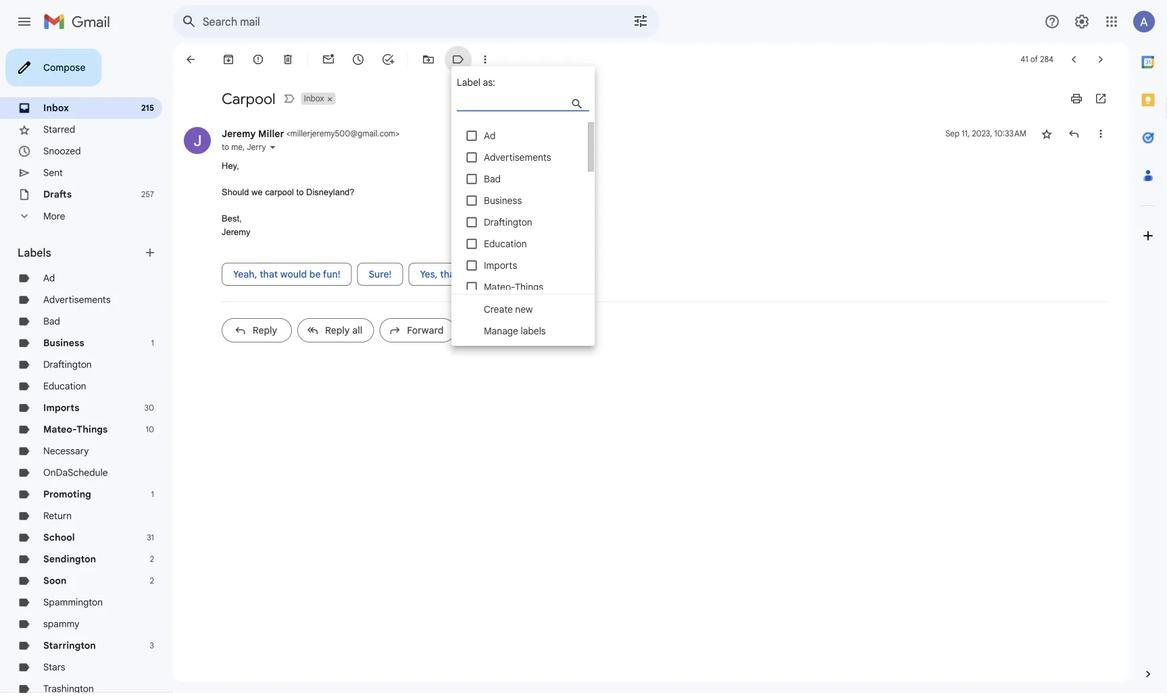 Task type: vqa. For each thing, say whether or not it's contained in the screenshot.


Task type: locate. For each thing, give the bounding box(es) containing it.
0 horizontal spatial bad
[[43, 316, 60, 327]]

disneyland?
[[306, 187, 355, 197]]

0 vertical spatial 1
[[151, 338, 154, 348]]

spammington link
[[43, 597, 103, 609]]

1 vertical spatial education
[[43, 381, 86, 392]]

soon link
[[43, 575, 67, 587]]

2 2 from the top
[[150, 576, 154, 586]]

imports up create
[[484, 260, 517, 271]]

ad down labels
[[43, 272, 55, 284]]

add to tasks image
[[381, 53, 395, 66]]

1 vertical spatial bad
[[43, 316, 60, 327]]

None search field
[[173, 5, 660, 38]]

11,
[[962, 129, 970, 139]]

0 vertical spatial mateo-
[[484, 281, 515, 293]]

1 for business
[[151, 338, 154, 348]]

search mail image
[[177, 9, 201, 34]]

education link
[[43, 381, 86, 392]]

1 horizontal spatial things
[[515, 281, 544, 293]]

mateo-things up create new
[[484, 281, 544, 293]]

carpool
[[222, 89, 276, 108]]

0 horizontal spatial inbox
[[43, 102, 69, 114]]

mateo-things up "necessary"
[[43, 424, 108, 436]]

0 horizontal spatial reply
[[253, 324, 277, 336]]

0 vertical spatial business
[[484, 195, 522, 206]]

1 vertical spatial mateo-things
[[43, 424, 108, 436]]

mateo- down the imports link on the bottom left of the page
[[43, 424, 76, 436]]

1 horizontal spatial mateo-
[[484, 281, 515, 293]]

1 horizontal spatial mateo-things
[[484, 281, 544, 293]]

0 vertical spatial imports
[[484, 260, 517, 271]]

2 reply from the left
[[325, 324, 350, 336]]

sep
[[945, 129, 960, 139]]

reply for reply all
[[325, 324, 350, 336]]

advertisements up bad link
[[43, 294, 111, 306]]

more image
[[479, 53, 492, 66]]

0 horizontal spatial mateo-things
[[43, 424, 108, 436]]

draftington inside "labels" 'navigation'
[[43, 359, 92, 371]]

reply down that
[[253, 324, 277, 336]]

education up create new
[[484, 238, 527, 250]]

1 horizontal spatial ad
[[484, 130, 496, 142]]

30
[[144, 403, 154, 413]]

create
[[484, 303, 513, 315]]

reply all
[[325, 324, 362, 336]]

move to image
[[422, 53, 435, 66]]

sep 11, 2023, 10:33 am cell
[[945, 127, 1027, 141]]

reply left all
[[325, 324, 350, 336]]

reply for reply
[[253, 324, 277, 336]]

labels
[[18, 246, 51, 260]]

imports down education link
[[43, 402, 79, 414]]

me
[[231, 142, 243, 152]]

carpool
[[265, 187, 294, 197]]

mateo- up create
[[484, 281, 515, 293]]

to left me
[[222, 142, 229, 152]]

0 horizontal spatial to
[[222, 142, 229, 152]]

1 vertical spatial 1
[[151, 490, 154, 500]]

promoting link
[[43, 489, 91, 500]]

reply
[[253, 324, 277, 336], [325, 324, 350, 336]]

1 horizontal spatial reply
[[325, 324, 350, 336]]

delete image
[[281, 53, 295, 66]]

snoozed link
[[43, 145, 81, 157]]

things
[[515, 281, 544, 293], [76, 424, 108, 436]]

1 vertical spatial things
[[76, 424, 108, 436]]

forward
[[407, 324, 444, 336]]

inbox up starred link
[[43, 102, 69, 114]]

spammington
[[43, 597, 103, 609]]

inbox inside button
[[304, 94, 324, 104]]

mateo- inside "labels" 'navigation'
[[43, 424, 76, 436]]

1 horizontal spatial business
[[484, 195, 522, 206]]

sure!
[[369, 268, 392, 280]]

0 vertical spatial 2
[[150, 555, 154, 565]]

jeremy up me
[[222, 128, 256, 140]]

1 for promoting
[[151, 490, 154, 500]]

3
[[150, 641, 154, 651]]

Label-as menu open text field
[[457, 95, 615, 112]]

be
[[309, 268, 321, 280]]

1 vertical spatial to
[[296, 187, 304, 197]]

ondaschedule
[[43, 467, 108, 479]]

mateo-
[[484, 281, 515, 293], [43, 424, 76, 436]]

jeremy down best,
[[222, 227, 250, 237]]

1 vertical spatial draftington
[[43, 359, 92, 371]]

millerjeremy500@gmail.com
[[290, 129, 396, 139]]

0 horizontal spatial ad
[[43, 272, 55, 284]]

10
[[146, 425, 154, 435]]

inbox up jeremy miller cell
[[304, 94, 324, 104]]

1
[[151, 338, 154, 348], [151, 490, 154, 500]]

1 up 31
[[151, 490, 154, 500]]

0 horizontal spatial advertisements
[[43, 294, 111, 306]]

0 horizontal spatial education
[[43, 381, 86, 392]]

0 vertical spatial education
[[484, 238, 527, 250]]

1 horizontal spatial inbox
[[304, 94, 324, 104]]

jeremy miller cell
[[222, 128, 400, 140]]

1 jeremy from the top
[[222, 128, 256, 140]]

0 horizontal spatial draftington
[[43, 359, 92, 371]]

to
[[222, 142, 229, 152], [296, 187, 304, 197]]

stars link
[[43, 662, 65, 674]]

0 vertical spatial jeremy
[[222, 128, 256, 140]]

education down the draftington link at the bottom left of page
[[43, 381, 86, 392]]

advertisements down the label-as menu open text field
[[484, 151, 551, 163]]

1 vertical spatial business
[[43, 337, 84, 349]]

0 vertical spatial things
[[515, 281, 544, 293]]

bad
[[484, 173, 501, 185], [43, 316, 60, 327]]

spammy
[[43, 618, 79, 630]]

things inside "labels" 'navigation'
[[76, 424, 108, 436]]

0 horizontal spatial mateo-
[[43, 424, 76, 436]]

things up new
[[515, 281, 544, 293]]

0 vertical spatial advertisements
[[484, 151, 551, 163]]

inbox inside "labels" 'navigation'
[[43, 102, 69, 114]]

to right carpool
[[296, 187, 304, 197]]

0 vertical spatial bad
[[484, 173, 501, 185]]

sent
[[43, 167, 63, 179]]

tab list
[[1129, 43, 1167, 645]]

Not starred checkbox
[[1040, 127, 1054, 141]]

advertisements
[[484, 151, 551, 163], [43, 294, 111, 306]]

1 vertical spatial advertisements
[[43, 294, 111, 306]]

1 vertical spatial mateo-
[[43, 424, 76, 436]]

1 vertical spatial 2
[[150, 576, 154, 586]]

imports
[[484, 260, 517, 271], [43, 402, 79, 414]]

1 horizontal spatial bad
[[484, 173, 501, 185]]

advertisements link
[[43, 294, 111, 306]]

1 horizontal spatial education
[[484, 238, 527, 250]]

ad
[[484, 130, 496, 142], [43, 272, 55, 284]]

back to inbox image
[[184, 53, 197, 66]]

284
[[1040, 54, 1054, 65]]

1 horizontal spatial imports
[[484, 260, 517, 271]]

hey,
[[222, 161, 242, 171]]

ad down as:
[[484, 130, 496, 142]]

2 1 from the top
[[151, 490, 154, 500]]

sent link
[[43, 167, 63, 179]]

1 horizontal spatial advertisements
[[484, 151, 551, 163]]

school
[[43, 532, 75, 544]]

education
[[484, 238, 527, 250], [43, 381, 86, 392]]

2
[[150, 555, 154, 565], [150, 576, 154, 586]]

0 horizontal spatial things
[[76, 424, 108, 436]]

1 vertical spatial jeremy
[[222, 227, 250, 237]]

,
[[243, 142, 245, 152]]

jerry
[[247, 142, 266, 152]]

of
[[1031, 54, 1038, 65]]

jeremy
[[222, 128, 256, 140], [222, 227, 250, 237]]

education inside "labels" 'navigation'
[[43, 381, 86, 392]]

starrington
[[43, 640, 96, 652]]

0 horizontal spatial business
[[43, 337, 84, 349]]

1 2 from the top
[[150, 555, 154, 565]]

return
[[43, 510, 72, 522]]

0 vertical spatial ad
[[484, 130, 496, 142]]

1 1 from the top
[[151, 338, 154, 348]]

0 horizontal spatial imports
[[43, 402, 79, 414]]

0 vertical spatial draftington
[[484, 216, 532, 228]]

gmail image
[[43, 8, 117, 35]]

return link
[[43, 510, 72, 522]]

more
[[43, 210, 65, 222]]

drafts
[[43, 189, 72, 200]]

1 up "30"
[[151, 338, 154, 348]]

business
[[484, 195, 522, 206], [43, 337, 84, 349]]

1 vertical spatial ad
[[43, 272, 55, 284]]

show details image
[[269, 143, 277, 151]]

fun!
[[323, 268, 340, 280]]

labels heading
[[18, 246, 143, 260]]

1 vertical spatial imports
[[43, 402, 79, 414]]

0 vertical spatial to
[[222, 142, 229, 152]]

things up necessary link
[[76, 424, 108, 436]]

1 reply from the left
[[253, 324, 277, 336]]

labels
[[521, 325, 546, 337]]

ad inside "labels" 'navigation'
[[43, 272, 55, 284]]

imports link
[[43, 402, 79, 414]]

spammy link
[[43, 618, 79, 630]]

that
[[260, 268, 278, 280]]



Task type: describe. For each thing, give the bounding box(es) containing it.
yeah,
[[233, 268, 257, 280]]

<
[[286, 129, 290, 139]]

starred
[[43, 124, 75, 136]]

2 for sendington
[[150, 555, 154, 565]]

starrington link
[[43, 640, 96, 652]]

inbox link
[[43, 102, 69, 114]]

41
[[1021, 54, 1028, 65]]

school link
[[43, 532, 75, 544]]

inbox for inbox button
[[304, 94, 324, 104]]

sep 11, 2023, 10:33 am
[[945, 129, 1027, 139]]

ad link
[[43, 272, 55, 284]]

1 horizontal spatial draftington
[[484, 216, 532, 228]]

as:
[[483, 76, 495, 88]]

compose button
[[5, 49, 102, 87]]

mateo-things inside "labels" 'navigation'
[[43, 424, 108, 436]]

to me , jerry
[[222, 142, 266, 152]]

snoozed
[[43, 145, 81, 157]]

would
[[280, 268, 307, 280]]

ondaschedule link
[[43, 467, 108, 479]]

215
[[141, 103, 154, 113]]

reply all link
[[297, 318, 374, 343]]

mateo-things link
[[43, 424, 108, 436]]

2023,
[[972, 129, 992, 139]]

promoting
[[43, 489, 91, 500]]

best,
[[222, 214, 242, 224]]

41 of 284
[[1021, 54, 1054, 65]]

soon
[[43, 575, 67, 587]]

sendington link
[[43, 554, 96, 565]]

we
[[251, 187, 263, 197]]

manage
[[484, 325, 518, 337]]

labels image
[[451, 53, 465, 66]]

not starred image
[[1040, 127, 1054, 141]]

business link
[[43, 337, 84, 349]]

all
[[352, 324, 362, 336]]

should
[[222, 187, 249, 197]]

labels navigation
[[0, 43, 173, 693]]

imports inside "labels" 'navigation'
[[43, 402, 79, 414]]

report spam image
[[251, 53, 265, 66]]

label as:
[[457, 76, 495, 88]]

>
[[396, 129, 400, 139]]

create new
[[484, 303, 533, 315]]

new
[[515, 303, 533, 315]]

bad inside "labels" 'navigation'
[[43, 316, 60, 327]]

label
[[457, 76, 481, 88]]

257
[[141, 190, 154, 200]]

starred link
[[43, 124, 75, 136]]

reply link
[[222, 318, 292, 343]]

1 horizontal spatial to
[[296, 187, 304, 197]]

yeah, that would be fun!
[[233, 268, 340, 280]]

drafts link
[[43, 189, 72, 200]]

more button
[[0, 205, 162, 227]]

forward link
[[379, 318, 455, 343]]

bad link
[[43, 316, 60, 327]]

inbox button
[[301, 93, 326, 105]]

2 for soon
[[150, 576, 154, 586]]

miller
[[258, 128, 284, 140]]

advertisements inside "labels" 'navigation'
[[43, 294, 111, 306]]

10:33 am
[[994, 129, 1027, 139]]

draftington link
[[43, 359, 92, 371]]

inbox for inbox link
[[43, 102, 69, 114]]

jeremy miller < millerjeremy500@gmail.com >
[[222, 128, 400, 140]]

sure! button
[[357, 263, 403, 286]]

necessary
[[43, 445, 89, 457]]

main menu image
[[16, 14, 32, 30]]

necessary link
[[43, 445, 89, 457]]

31
[[147, 533, 154, 543]]

compose
[[43, 62, 85, 73]]

business inside "labels" 'navigation'
[[43, 337, 84, 349]]

Search mail text field
[[203, 15, 595, 28]]

0 vertical spatial mateo-things
[[484, 281, 544, 293]]

sendington
[[43, 554, 96, 565]]

best, jeremy
[[222, 214, 250, 237]]

stars
[[43, 662, 65, 674]]

archive image
[[222, 53, 235, 66]]

older image
[[1094, 53, 1108, 66]]

snooze image
[[351, 53, 365, 66]]

settings image
[[1074, 14, 1090, 30]]

2 jeremy from the top
[[222, 227, 250, 237]]

newer image
[[1067, 53, 1081, 66]]

manage labels
[[484, 325, 546, 337]]

should we carpool to disneyland?
[[222, 187, 355, 197]]

support image
[[1044, 14, 1060, 30]]

advanced search options image
[[627, 7, 654, 34]]



